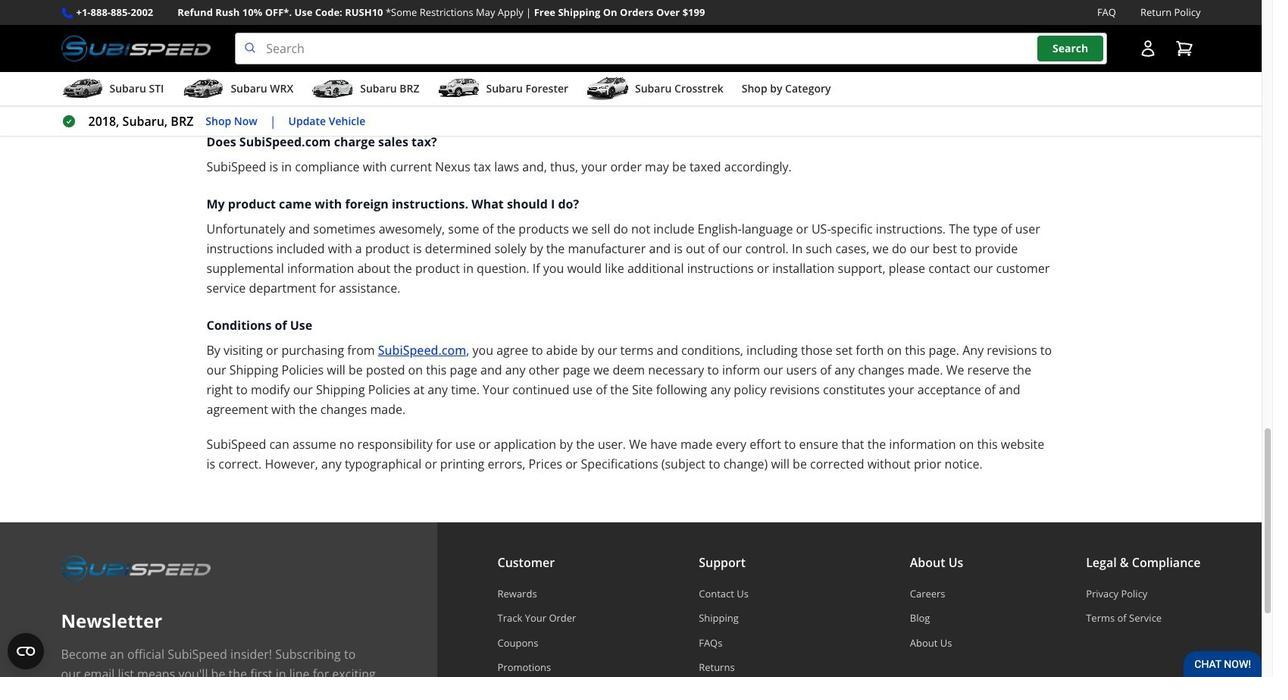 Task type: describe. For each thing, give the bounding box(es) containing it.
a subaru forester thumbnail image image
[[438, 77, 480, 100]]

a subaru sti thumbnail image image
[[61, 77, 104, 100]]

1 subispeed logo image from the top
[[61, 33, 211, 65]]

open widget image
[[8, 633, 44, 670]]

a subaru brz thumbnail image image
[[312, 77, 354, 100]]

a subaru wrx thumbnail image image
[[182, 77, 225, 100]]



Task type: vqa. For each thing, say whether or not it's contained in the screenshot.
Min
no



Task type: locate. For each thing, give the bounding box(es) containing it.
2 subispeed logo image from the top
[[61, 553, 211, 585]]

a subaru crosstrek thumbnail image image
[[587, 77, 629, 100]]

0 vertical spatial subispeed logo image
[[61, 33, 211, 65]]

search input field
[[235, 33, 1108, 65]]

1 vertical spatial subispeed logo image
[[61, 553, 211, 585]]

subispeed logo image
[[61, 33, 211, 65], [61, 553, 211, 585]]



